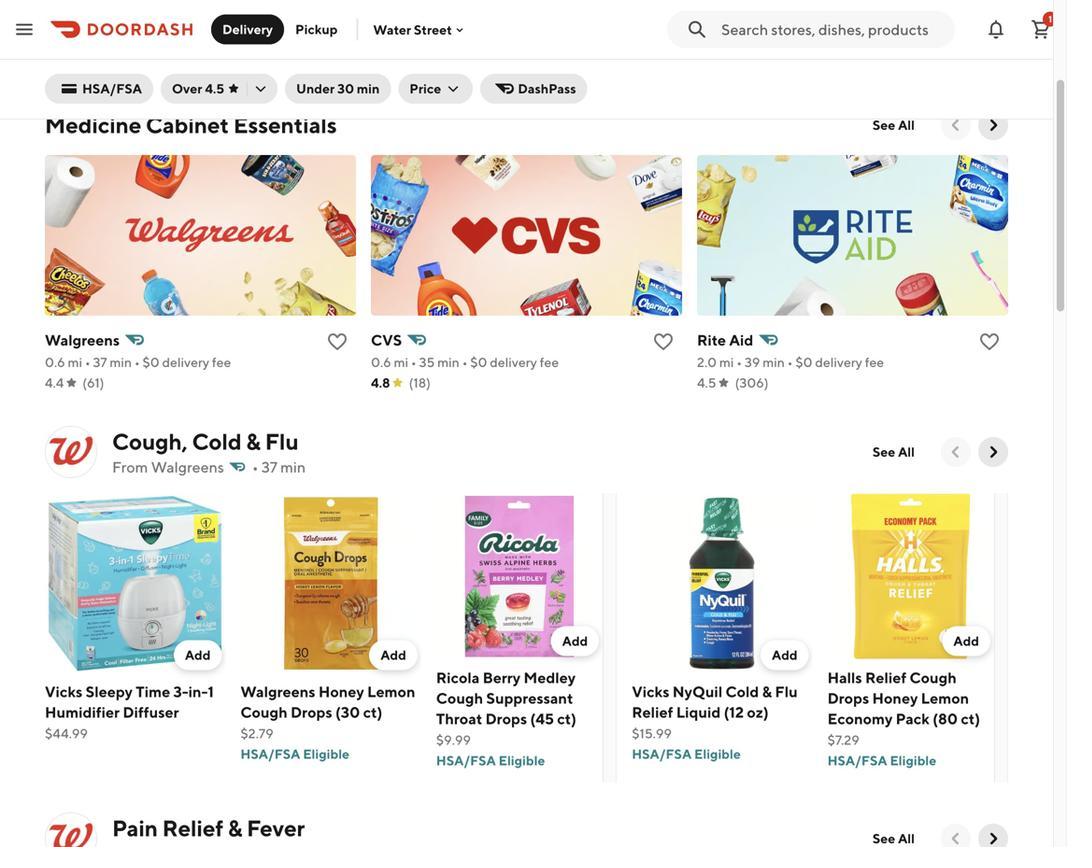 Task type: locate. For each thing, give the bounding box(es) containing it.
cold up 'from walgreens'
[[192, 428, 242, 455]]

0 horizontal spatial fee
[[212, 355, 231, 370]]

drops down halls
[[828, 690, 869, 707]]

hsa/fsa left card
[[122, 0, 181, 2]]

1 vertical spatial flu
[[775, 683, 798, 701]]

1 see all from the top
[[873, 117, 915, 133]]

1 previous button of carousel image from the top
[[947, 116, 965, 135]]

vicks inside vicks sleepy time 3-in-1 humidifier diffuser $44.99
[[45, 683, 83, 701]]

hsa/fsa down $15.99
[[632, 747, 692, 762]]

• left 35
[[411, 355, 417, 370]]

1 0.6 from the left
[[45, 355, 65, 370]]

0 horizontal spatial 0.6
[[45, 355, 65, 370]]

pack
[[896, 710, 930, 728]]

next button of carousel image for pain relief & fever link
[[984, 830, 1003, 848]]

min right 30
[[357, 81, 380, 96]]

3 $​0 from the left
[[796, 355, 813, 370]]

hsa/fsa
[[122, 0, 181, 2], [82, 81, 142, 96], [241, 747, 300, 762], [632, 747, 692, 762], [436, 753, 496, 769], [828, 753, 887, 769]]

2 previous button of carousel image from the top
[[947, 443, 965, 462]]

cabinet
[[146, 112, 229, 138]]

0 vertical spatial see all link
[[862, 110, 926, 140]]

lemon
[[367, 683, 415, 701], [921, 690, 969, 707]]

2 horizontal spatial drops
[[828, 690, 869, 707]]

vicks inside vicks nyquil cold & flu relief liquid (12 oz) $15.99 hsa/fsa eligible
[[632, 683, 670, 701]]

1
[[1049, 14, 1052, 24], [208, 683, 214, 701]]

1 next button of carousel image from the top
[[984, 116, 1003, 135]]

2 all from the top
[[898, 444, 915, 460]]

delivery
[[162, 355, 209, 370], [490, 355, 537, 370], [815, 355, 862, 370]]

2 0.6 from the left
[[371, 355, 391, 370]]

vicks up $15.99
[[632, 683, 670, 701]]

ct) right (45
[[557, 710, 577, 728]]

see for see all link related to 2nd next button of carousel icon from the top previous button of carousel image
[[873, 444, 895, 460]]

0 vertical spatial flu
[[265, 428, 299, 455]]

berry
[[483, 669, 521, 687]]

3 see all link from the top
[[862, 824, 926, 848]]

1 horizontal spatial cough
[[436, 690, 483, 707]]

1 vertical spatial walgreens
[[151, 458, 224, 476]]

min
[[357, 81, 380, 96], [110, 355, 132, 370], [437, 355, 460, 370], [763, 355, 785, 370], [281, 458, 306, 476]]

card
[[183, 0, 210, 2]]

walgreens for walgreens honey lemon cough drops (30 ct) $2.79 hsa/fsa eligible
[[241, 683, 315, 701]]

2 horizontal spatial delivery
[[815, 355, 862, 370]]

1 vertical spatial previous button of carousel image
[[947, 443, 965, 462]]

$​0 right 39
[[796, 355, 813, 370]]

essentials.
[[67, 5, 128, 21]]

2 fee from the left
[[540, 355, 559, 370]]

walgreens for walgreens
[[45, 331, 120, 349]]

2 horizontal spatial walgreens
[[241, 683, 315, 701]]

(45
[[530, 710, 554, 728]]

next button of carousel image for medicine cabinet essentials link on the top left of page
[[984, 116, 1003, 135]]

0.6 mi • 35 min • $​0 delivery fee
[[371, 355, 559, 370]]

1 horizontal spatial 37
[[261, 458, 278, 476]]

& for fever
[[228, 815, 242, 842]]

0 vertical spatial 4.5
[[205, 81, 224, 96]]

open menu image
[[13, 18, 36, 41]]

1 horizontal spatial walgreens
[[151, 458, 224, 476]]

1 vertical spatial see all link
[[862, 437, 926, 467]]

1 horizontal spatial click to add this store to your saved list image
[[652, 331, 675, 353]]

vicks up humidifier
[[45, 683, 83, 701]]

3 mi from the left
[[719, 355, 734, 370]]

0 vertical spatial previous button of carousel image
[[947, 116, 965, 135]]

(306)
[[735, 375, 769, 391]]

see for previous button of carousel image for medicine cabinet essentials link on the top left of page next button of carousel icon's see all link
[[873, 117, 895, 133]]

2 click to add this store to your saved list image from the left
[[652, 331, 675, 353]]

0 horizontal spatial walgreens
[[45, 331, 120, 349]]

ct) right (30
[[363, 704, 383, 721]]

walgreens inside walgreens honey lemon cough drops (30 ct) $2.79 hsa/fsa eligible
[[241, 683, 315, 701]]

2 vertical spatial see all
[[873, 831, 915, 847]]

over 4.5
[[172, 81, 224, 96]]

& left fever
[[228, 815, 242, 842]]

lemon left "ricola"
[[367, 683, 415, 701]]

relief right pain
[[162, 815, 223, 842]]

1 mi from the left
[[68, 355, 82, 370]]

halls relief cough drops honey lemon economy pack (80 ct) $7.29 hsa/fsa eligible
[[828, 669, 980, 769]]

37 up (61)
[[93, 355, 107, 370]]

cvs
[[371, 331, 402, 349]]

delivery up cough, cold & flu
[[162, 355, 209, 370]]

eligible inside walgreens honey lemon cough drops (30 ct) $2.79 hsa/fsa eligible
[[303, 747, 350, 762]]

1 horizontal spatial mi
[[394, 355, 408, 370]]

$7.29
[[828, 733, 860, 748]]

37 down cough, cold & flu
[[261, 458, 278, 476]]

click to add this store to your saved list image left rite
[[652, 331, 675, 353]]

cough up "$2.79"
[[241, 704, 288, 721]]

0 vertical spatial see
[[873, 117, 895, 133]]

see all for pain relief & fever link's next button of carousel icon
[[873, 831, 915, 847]]

0 vertical spatial next button of carousel image
[[984, 116, 1003, 135]]

$​0 right 35
[[470, 355, 487, 370]]

0.6 up 4.8
[[371, 355, 391, 370]]

3 see from the top
[[873, 831, 895, 847]]

health
[[274, 0, 312, 2]]

1 click to add this store to your saved list image from the left
[[326, 331, 349, 353]]

4.5 down 2.0
[[697, 375, 716, 391]]

next button of carousel image
[[984, 116, 1003, 135], [984, 443, 1003, 462], [984, 830, 1003, 848]]

save
[[227, 0, 254, 2]]

3 delivery from the left
[[815, 355, 862, 370]]

0 horizontal spatial drops
[[291, 704, 332, 721]]

2 vertical spatial relief
[[162, 815, 223, 842]]

min up cough,
[[110, 355, 132, 370]]

click to add this store to your saved list image left cvs
[[326, 331, 349, 353]]

eligible down (45
[[499, 753, 545, 769]]

1 see from the top
[[873, 117, 895, 133]]

1 see all link from the top
[[862, 110, 926, 140]]

1 horizontal spatial ct)
[[557, 710, 577, 728]]

0 vertical spatial walgreens
[[45, 331, 120, 349]]

0 horizontal spatial $​0
[[143, 355, 160, 370]]

1 vertical spatial all
[[898, 444, 915, 460]]

flu up • 37 min
[[265, 428, 299, 455]]

0 horizontal spatial 37
[[93, 355, 107, 370]]

water street button
[[373, 22, 467, 37]]

add for walgreens honey lemon cough drops (30 ct)
[[381, 648, 406, 663]]

2 see all link from the top
[[862, 437, 926, 467]]

walgreens honey lemon cough drops (30 ct) $2.79 hsa/fsa eligible
[[241, 683, 415, 762]]

3 all from the top
[[898, 831, 915, 847]]

honey
[[319, 683, 364, 701], [872, 690, 918, 707]]

eligible
[[303, 747, 350, 762], [694, 747, 741, 762], [499, 753, 545, 769], [890, 753, 937, 769]]

0 vertical spatial cold
[[192, 428, 242, 455]]

1 horizontal spatial vicks
[[632, 683, 670, 701]]

• up cough,
[[134, 355, 140, 370]]

1 vertical spatial see all
[[873, 444, 915, 460]]

2 vertical spatial see
[[873, 831, 895, 847]]

vicks
[[45, 683, 83, 701], [632, 683, 670, 701]]

over
[[172, 81, 202, 96]]

medicine
[[45, 112, 141, 138]]

min for walgreens
[[110, 355, 132, 370]]

drops inside walgreens honey lemon cough drops (30 ct) $2.79 hsa/fsa eligible
[[291, 704, 332, 721]]

1 all from the top
[[898, 117, 915, 133]]

35
[[419, 355, 435, 370]]

1 vertical spatial next button of carousel image
[[984, 443, 1003, 462]]

all for 2nd next button of carousel icon from the top previous button of carousel image
[[898, 444, 915, 460]]

2 see all from the top
[[873, 444, 915, 460]]

cough inside halls relief cough drops honey lemon economy pack (80 ct) $7.29 hsa/fsa eligible
[[910, 669, 957, 687]]

eligible down (12
[[694, 747, 741, 762]]

4.5 right over
[[205, 81, 224, 96]]

ct) inside ricola berry medley cough suppressant throat drops (45 ct) $9.99 hsa/fsa eligible
[[557, 710, 577, 728]]

cough up throat
[[436, 690, 483, 707]]

lemon up (80
[[921, 690, 969, 707]]

2 vertical spatial walgreens
[[241, 683, 315, 701]]

1 horizontal spatial fee
[[540, 355, 559, 370]]

flu inside vicks nyquil cold & flu relief liquid (12 oz) $15.99 hsa/fsa eligible
[[775, 683, 798, 701]]

drops down suppressant
[[486, 710, 527, 728]]

1 horizontal spatial &
[[246, 428, 261, 455]]

3 see all from the top
[[873, 831, 915, 847]]

1 right 3-
[[208, 683, 214, 701]]

2 horizontal spatial ct)
[[961, 710, 980, 728]]

hsa/fsa inside halls relief cough drops honey lemon economy pack (80 ct) $7.29 hsa/fsa eligible
[[828, 753, 887, 769]]

2 vicks from the left
[[632, 683, 670, 701]]

0 horizontal spatial lemon
[[367, 683, 415, 701]]

hsa/fsa down "$2.79"
[[241, 747, 300, 762]]

1 horizontal spatial cold
[[726, 683, 759, 701]]

1 vertical spatial &
[[762, 683, 772, 701]]

ct)
[[363, 704, 383, 721], [557, 710, 577, 728], [961, 710, 980, 728]]

walgreens up (61)
[[45, 331, 120, 349]]

cough
[[910, 669, 957, 687], [436, 690, 483, 707], [241, 704, 288, 721]]

3 fee from the left
[[865, 355, 884, 370]]

see all link for previous button of carousel icon
[[862, 824, 926, 848]]

mi for walgreens
[[68, 355, 82, 370]]

& up oz)
[[762, 683, 772, 701]]

1 horizontal spatial 0.6
[[371, 355, 391, 370]]

all
[[898, 117, 915, 133], [898, 444, 915, 460], [898, 831, 915, 847]]

1 inside vicks sleepy time 3-in-1 humidifier diffuser $44.99
[[208, 683, 214, 701]]

3 next button of carousel image from the top
[[984, 830, 1003, 848]]

1 $​0 from the left
[[143, 355, 160, 370]]

add for ricola berry medley cough suppressant throat drops (45 ct)
[[562, 634, 588, 649]]

0 vertical spatial 37
[[93, 355, 107, 370]]

2 vertical spatial next button of carousel image
[[984, 830, 1003, 848]]

1 horizontal spatial delivery
[[490, 355, 537, 370]]

1 vertical spatial cold
[[726, 683, 759, 701]]

• down cough, cold & flu
[[252, 458, 258, 476]]

min right 39
[[763, 355, 785, 370]]

cough up (80
[[910, 669, 957, 687]]

walgreens
[[45, 331, 120, 349], [151, 458, 224, 476], [241, 683, 315, 701]]

$​0
[[143, 355, 160, 370], [470, 355, 487, 370], [796, 355, 813, 370]]

0 horizontal spatial delivery
[[162, 355, 209, 370]]

drops
[[828, 690, 869, 707], [291, 704, 332, 721], [486, 710, 527, 728]]

•
[[85, 355, 90, 370], [134, 355, 140, 370], [411, 355, 417, 370], [462, 355, 468, 370], [737, 355, 742, 370], [788, 355, 793, 370], [252, 458, 258, 476]]

0 vertical spatial see all
[[873, 117, 915, 133]]

see all link
[[862, 110, 926, 140], [862, 437, 926, 467], [862, 824, 926, 848]]

2 $​0 from the left
[[470, 355, 487, 370]]

1 vertical spatial see
[[873, 444, 895, 460]]

3-
[[173, 683, 188, 701]]

2 vertical spatial all
[[898, 831, 915, 847]]

0 horizontal spatial cough
[[241, 704, 288, 721]]

mi
[[68, 355, 82, 370], [394, 355, 408, 370], [719, 355, 734, 370]]

relief
[[865, 669, 907, 687], [632, 704, 673, 721], [162, 815, 223, 842]]

1 vicks from the left
[[45, 683, 83, 701]]

1 horizontal spatial $​0
[[470, 355, 487, 370]]

hsa/fsa up medicine
[[82, 81, 142, 96]]

cold up (12
[[726, 683, 759, 701]]

1 vertical spatial 4.5
[[697, 375, 716, 391]]

4.5 inside button
[[205, 81, 224, 96]]

min right 35
[[437, 355, 460, 370]]

1 vertical spatial 37
[[261, 458, 278, 476]]

relief up $15.99
[[632, 704, 673, 721]]

2 delivery from the left
[[490, 355, 537, 370]]

0 horizontal spatial 4.5
[[205, 81, 224, 96]]

$2.79
[[241, 726, 274, 741]]

2 vertical spatial &
[[228, 815, 242, 842]]

previous button of carousel image
[[947, 116, 965, 135], [947, 443, 965, 462]]

1 horizontal spatial lemon
[[921, 690, 969, 707]]

2 vertical spatial see all link
[[862, 824, 926, 848]]

click to add this store to your saved list image
[[326, 331, 349, 353], [652, 331, 675, 353]]

0 horizontal spatial relief
[[162, 815, 223, 842]]

0 horizontal spatial vicks
[[45, 683, 83, 701]]

min down cough, cold & flu
[[281, 458, 306, 476]]

2 horizontal spatial $​0
[[796, 355, 813, 370]]

0 horizontal spatial 1
[[208, 683, 214, 701]]

&
[[246, 428, 261, 455], [762, 683, 772, 701], [228, 815, 242, 842]]

0 horizontal spatial ct)
[[363, 704, 383, 721]]

4.5
[[205, 81, 224, 96], [697, 375, 716, 391]]

honey inside walgreens honey lemon cough drops (30 ct) $2.79 hsa/fsa eligible
[[319, 683, 364, 701]]

1 delivery from the left
[[162, 355, 209, 370]]

ct) right (80
[[961, 710, 980, 728]]

& up • 37 min
[[246, 428, 261, 455]]

2 horizontal spatial fee
[[865, 355, 884, 370]]

eligible inside vicks nyquil cold & flu relief liquid (12 oz) $15.99 hsa/fsa eligible
[[694, 747, 741, 762]]

1 vertical spatial relief
[[632, 704, 673, 721]]

2 horizontal spatial relief
[[865, 669, 907, 687]]

2 horizontal spatial cough
[[910, 669, 957, 687]]

see all link for 2nd next button of carousel icon from the top previous button of carousel image
[[862, 437, 926, 467]]

use your hsa/fsa card to save on health essentials.
[[67, 0, 312, 21]]

eligible down pack
[[890, 753, 937, 769]]

under 30 min
[[296, 81, 380, 96]]

see all for 2nd next button of carousel icon from the top
[[873, 444, 915, 460]]

2 see from the top
[[873, 444, 895, 460]]

drops left (30
[[291, 704, 332, 721]]

0 vertical spatial &
[[246, 428, 261, 455]]

0 horizontal spatial honey
[[319, 683, 364, 701]]

2 horizontal spatial &
[[762, 683, 772, 701]]

cough,
[[112, 428, 188, 455]]

1 horizontal spatial drops
[[486, 710, 527, 728]]

0 vertical spatial 1
[[1049, 14, 1052, 24]]

delivery right 35
[[490, 355, 537, 370]]

relief right halls
[[865, 669, 907, 687]]

cold
[[192, 428, 242, 455], [726, 683, 759, 701]]

delivery right 39
[[815, 355, 862, 370]]

eligible down (30
[[303, 747, 350, 762]]

relief inside halls relief cough drops honey lemon economy pack (80 ct) $7.29 hsa/fsa eligible
[[865, 669, 907, 687]]

1 horizontal spatial flu
[[775, 683, 798, 701]]

relief inside vicks nyquil cold & flu relief liquid (12 oz) $15.99 hsa/fsa eligible
[[632, 704, 673, 721]]

pain
[[112, 815, 158, 842]]

honey up pack
[[872, 690, 918, 707]]

0 horizontal spatial mi
[[68, 355, 82, 370]]

cold inside vicks nyquil cold & flu relief liquid (12 oz) $15.99 hsa/fsa eligible
[[726, 683, 759, 701]]

0 horizontal spatial &
[[228, 815, 242, 842]]

0 vertical spatial all
[[898, 117, 915, 133]]

hsa/fsa down "$7.29"
[[828, 753, 887, 769]]

4.4
[[45, 375, 64, 391]]

1 vertical spatial 1
[[208, 683, 214, 701]]

cough inside ricola berry medley cough suppressant throat drops (45 ct) $9.99 hsa/fsa eligible
[[436, 690, 483, 707]]

2 horizontal spatial mi
[[719, 355, 734, 370]]

walgreens down cough, cold & flu
[[151, 458, 224, 476]]

add button
[[551, 627, 599, 656], [551, 627, 599, 656], [942, 627, 991, 656], [942, 627, 991, 656], [174, 641, 222, 670], [174, 641, 222, 670], [369, 641, 418, 670], [369, 641, 418, 670], [761, 641, 809, 670], [761, 641, 809, 670]]

1 horizontal spatial relief
[[632, 704, 673, 721]]

1 horizontal spatial 1
[[1049, 14, 1052, 24]]

flu left halls
[[775, 683, 798, 701]]

2 mi from the left
[[394, 355, 408, 370]]

fee for walgreens
[[212, 355, 231, 370]]

under 30 min button
[[285, 74, 391, 104]]

• left 39
[[737, 355, 742, 370]]

oz)
[[747, 704, 769, 721]]

delivery for cvs
[[490, 355, 537, 370]]

vicks for sleepy
[[45, 683, 83, 701]]

1 right notification bell icon
[[1049, 14, 1052, 24]]

walgreens up "$2.79"
[[241, 683, 315, 701]]

hsa/fsa down $9.99 on the bottom of page
[[436, 753, 496, 769]]

0.6 up "4.4" on the left
[[45, 355, 65, 370]]

see all
[[873, 117, 915, 133], [873, 444, 915, 460], [873, 831, 915, 847]]

• 37 min
[[252, 458, 306, 476]]

$9.99
[[436, 733, 471, 748]]

vicks for nyquil
[[632, 683, 670, 701]]

cough inside walgreens honey lemon cough drops (30 ct) $2.79 hsa/fsa eligible
[[241, 704, 288, 721]]

$​0 up cough,
[[143, 355, 160, 370]]

1 fee from the left
[[212, 355, 231, 370]]

0.6 mi • 37 min • $​0 delivery fee
[[45, 355, 231, 370]]

honey up (30
[[319, 683, 364, 701]]

delivery for rite aid
[[815, 355, 862, 370]]

37
[[93, 355, 107, 370], [261, 458, 278, 476]]

add for vicks nyquil cold & flu relief liquid (12 oz)
[[772, 648, 798, 663]]

0 horizontal spatial click to add this store to your saved list image
[[326, 331, 349, 353]]

1 horizontal spatial honey
[[872, 690, 918, 707]]

vicks sleepy time 3-in-1 humidifier diffuser $44.99
[[45, 683, 214, 741]]

0 vertical spatial relief
[[865, 669, 907, 687]]



Task type: vqa. For each thing, say whether or not it's contained in the screenshot.


Task type: describe. For each thing, give the bounding box(es) containing it.
diffuser
[[123, 704, 179, 721]]

1 horizontal spatial 4.5
[[697, 375, 716, 391]]

suppressant
[[486, 690, 573, 707]]

vicks sleepy time 3-in-1 humidifier diffuser image
[[45, 493, 226, 674]]

(18)
[[409, 375, 431, 391]]

cough, cold & flu
[[112, 428, 299, 455]]

fee for cvs
[[540, 355, 559, 370]]

walgreens honey lemon cough drops (30 ct) image
[[241, 493, 421, 674]]

$​0 for walgreens
[[143, 355, 160, 370]]

0 horizontal spatial flu
[[265, 428, 299, 455]]

$44.99
[[45, 726, 88, 741]]

pickup
[[295, 21, 338, 37]]

dashpass button
[[481, 74, 587, 104]]

eligible inside ricola berry medley cough suppressant throat drops (45 ct) $9.99 hsa/fsa eligible
[[499, 753, 545, 769]]

$​0 for rite aid
[[796, 355, 813, 370]]

• right 39
[[788, 355, 793, 370]]

pain relief & fever
[[112, 815, 305, 842]]

pain relief & fever link
[[45, 813, 306, 848]]

0.6 for walgreens
[[45, 355, 65, 370]]

hsa/fsa inside ricola berry medley cough suppressant throat drops (45 ct) $9.99 hsa/fsa eligible
[[436, 753, 496, 769]]

lemon inside walgreens honey lemon cough drops (30 ct) $2.79 hsa/fsa eligible
[[367, 683, 415, 701]]

from
[[112, 458, 148, 476]]

delivery for walgreens
[[162, 355, 209, 370]]

ricola
[[436, 669, 480, 687]]

1 button
[[1022, 11, 1060, 48]]

pickup button
[[284, 14, 349, 44]]

vicks nyquil cold & flu relief liquid (12 oz) image
[[632, 493, 813, 674]]

ct) inside halls relief cough drops honey lemon economy pack (80 ct) $7.29 hsa/fsa eligible
[[961, 710, 980, 728]]

under
[[296, 81, 335, 96]]

(12
[[724, 704, 744, 721]]

water street
[[373, 22, 452, 37]]

(30
[[335, 704, 360, 721]]

rite aid
[[697, 331, 754, 349]]

relief for fever
[[162, 815, 223, 842]]

4.8
[[371, 375, 390, 391]]

previous button of carousel image
[[947, 830, 965, 848]]

2 next button of carousel image from the top
[[984, 443, 1003, 462]]

cough for walgreens honey lemon cough drops (30 ct)
[[241, 704, 288, 721]]

vicks nyquil cold & flu relief liquid (12 oz) $15.99 hsa/fsa eligible
[[632, 683, 798, 762]]

30
[[337, 81, 354, 96]]

min inside button
[[357, 81, 380, 96]]

hsa/fsa inside vicks nyquil cold & flu relief liquid (12 oz) $15.99 hsa/fsa eligible
[[632, 747, 692, 762]]

halls
[[828, 669, 862, 687]]

hsa/fsa inside walgreens honey lemon cough drops (30 ct) $2.79 hsa/fsa eligible
[[241, 747, 300, 762]]

drops inside ricola berry medley cough suppressant throat drops (45 ct) $9.99 hsa/fsa eligible
[[486, 710, 527, 728]]

$15.99
[[632, 726, 672, 741]]

& for flu
[[246, 428, 261, 455]]

see all for medicine cabinet essentials link on the top left of page next button of carousel icon
[[873, 117, 915, 133]]

• up (61)
[[85, 355, 90, 370]]

medicine cabinet essentials link
[[45, 110, 337, 140]]

essentials
[[233, 112, 337, 138]]

previous button of carousel image for 2nd next button of carousel icon from the top
[[947, 443, 965, 462]]

rite
[[697, 331, 726, 349]]

street
[[414, 22, 452, 37]]

on
[[256, 0, 272, 2]]

nyquil
[[673, 683, 723, 701]]

honey inside halls relief cough drops honey lemon economy pack (80 ct) $7.29 hsa/fsa eligible
[[872, 690, 918, 707]]

0.6 for cvs
[[371, 355, 391, 370]]

& inside vicks nyquil cold & flu relief liquid (12 oz) $15.99 hsa/fsa eligible
[[762, 683, 772, 701]]

min for rite aid
[[763, 355, 785, 370]]

previous button of carousel image for medicine cabinet essentials link on the top left of page next button of carousel icon
[[947, 116, 965, 135]]

eligible inside halls relief cough drops honey lemon economy pack (80 ct) $7.29 hsa/fsa eligible
[[890, 753, 937, 769]]

aid
[[729, 331, 754, 349]]

water
[[373, 22, 411, 37]]

all for previous button of carousel image for medicine cabinet essentials link on the top left of page next button of carousel icon
[[898, 117, 915, 133]]

economy
[[828, 710, 893, 728]]

ct) inside walgreens honey lemon cough drops (30 ct) $2.79 hsa/fsa eligible
[[363, 704, 383, 721]]

drops inside halls relief cough drops honey lemon economy pack (80 ct) $7.29 hsa/fsa eligible
[[828, 690, 869, 707]]

over 4.5 button
[[161, 74, 278, 104]]

click to add this store to your saved list image for cvs
[[652, 331, 675, 353]]

see for see all link associated with previous button of carousel icon
[[873, 831, 895, 847]]

price
[[410, 81, 441, 96]]

fee for rite aid
[[865, 355, 884, 370]]

liquid
[[676, 704, 721, 721]]

dashpass
[[518, 81, 576, 96]]

all for previous button of carousel icon
[[898, 831, 915, 847]]

use
[[67, 0, 90, 2]]

hsa/fsa inside button
[[82, 81, 142, 96]]

notification bell image
[[985, 18, 1007, 41]]

cough for ricola berry medley cough suppressant throat drops (45 ct)
[[436, 690, 483, 707]]

2.0 mi • 39 min • $​0 delivery fee
[[697, 355, 884, 370]]

in-
[[188, 683, 208, 701]]

relief for drops
[[865, 669, 907, 687]]

0 horizontal spatial cold
[[192, 428, 242, 455]]

humidifier
[[45, 704, 120, 721]]

delivery
[[222, 21, 273, 37]]

click to add this store to your saved list image for walgreens
[[326, 331, 349, 353]]

add for vicks sleepy time 3-in-1 humidifier diffuser
[[185, 648, 211, 663]]

medley
[[524, 669, 576, 687]]

add for halls relief cough drops honey lemon economy pack (80 ct)
[[954, 634, 979, 649]]

halls relief cough drops honey lemon economy pack (80 ct) image
[[828, 493, 994, 660]]

lemon inside halls relief cough drops honey lemon economy pack (80 ct) $7.29 hsa/fsa eligible
[[921, 690, 969, 707]]

1 items, open order cart image
[[1030, 18, 1052, 41]]

(80
[[933, 710, 958, 728]]

sleepy
[[86, 683, 133, 701]]

fever
[[247, 815, 305, 842]]

time
[[136, 683, 170, 701]]

hsa/fsa inside use your hsa/fsa card to save on health essentials.
[[122, 0, 181, 2]]

ricola berry medley cough suppressant throat drops (45 ct) $9.99 hsa/fsa eligible
[[436, 669, 577, 769]]

mi for cvs
[[394, 355, 408, 370]]

$​0 for cvs
[[470, 355, 487, 370]]

• right 35
[[462, 355, 468, 370]]

your
[[93, 0, 119, 2]]

mi for rite aid
[[719, 355, 734, 370]]

1 inside button
[[1049, 14, 1052, 24]]

ricola berry medley cough suppressant throat drops (45 ct) image
[[436, 493, 603, 660]]

to
[[212, 0, 225, 2]]

click to add this store to your saved list image
[[978, 331, 1001, 353]]

throat
[[436, 710, 482, 728]]

from walgreens
[[112, 458, 224, 476]]

see all link for previous button of carousel image for medicine cabinet essentials link on the top left of page next button of carousel icon
[[862, 110, 926, 140]]

2.0
[[697, 355, 717, 370]]

use your hsa/fsa card to save on health essentials. link
[[45, 0, 519, 88]]

delivery button
[[211, 14, 284, 44]]

min for cvs
[[437, 355, 460, 370]]

price button
[[398, 74, 473, 104]]

39
[[745, 355, 760, 370]]

Store search: begin typing to search for stores available on DoorDash text field
[[721, 19, 944, 40]]

(61)
[[83, 375, 104, 391]]

hsa/fsa button
[[45, 74, 153, 104]]

medicine cabinet essentials
[[45, 112, 337, 138]]



